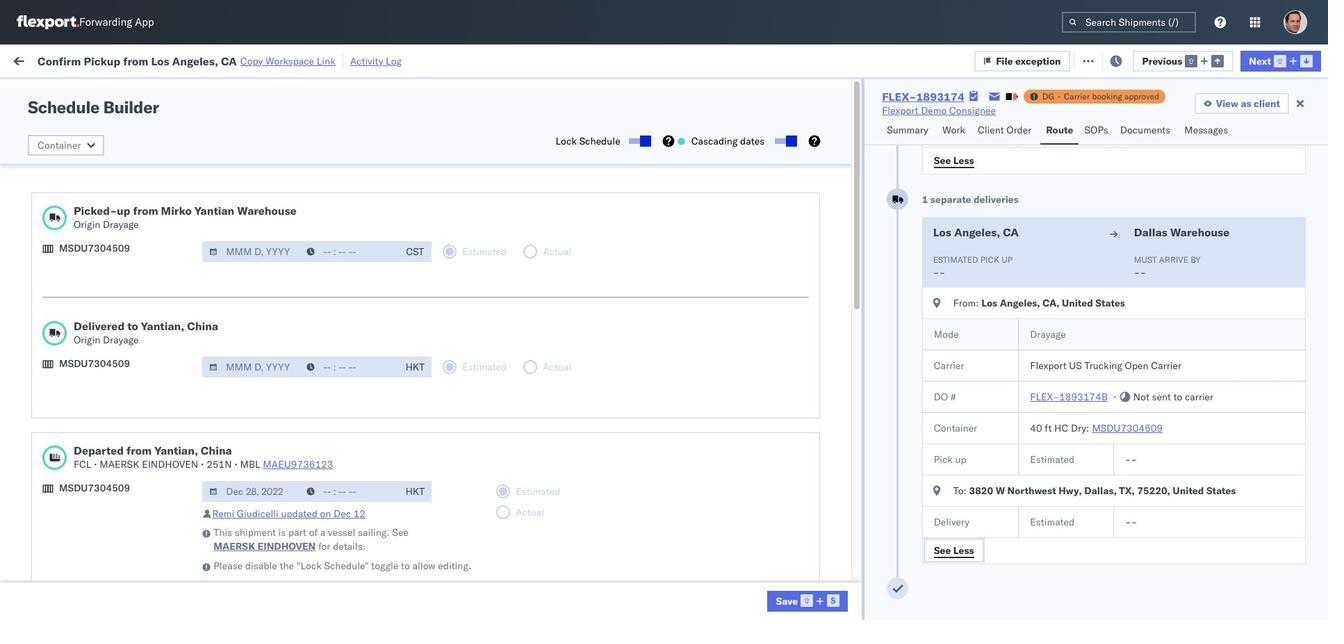 Task type: locate. For each thing, give the bounding box(es) containing it.
2 11:59 pm pdt, nov 4, 2022 from the top
[[235, 183, 362, 196]]

11:59 for fifth schedule pickup from los angeles, ca link
[[235, 458, 262, 471]]

40
[[1030, 422, 1043, 434]]

1 upload customs clearance documents link from the top
[[32, 243, 205, 257]]

zimu3048342 for schedule delivery appointment
[[995, 520, 1061, 532]]

--
[[1125, 453, 1137, 466], [995, 458, 1007, 471], [1125, 516, 1137, 528]]

from for 2nd schedule pickup from los angeles, ca link from the top of the page
[[108, 152, 129, 164]]

on down 28, in the left of the page
[[320, 507, 331, 520]]

1 vertical spatial schedule pickup from rotterdam, netherlands button
[[32, 542, 208, 571]]

pickup for fifth schedule pickup from los angeles, ca link
[[76, 458, 106, 470]]

flexport for flexport demo consignee
[[882, 104, 919, 117]]

1 vertical spatial schedule pickup from rotterdam, netherlands
[[32, 543, 180, 569]]

estimated down hwy,
[[1030, 516, 1075, 528]]

3 hlxu6269489, from the top
[[974, 183, 1045, 195]]

0 vertical spatial schedule pickup from rotterdam, netherlands link
[[32, 420, 208, 447]]

pick up
[[934, 453, 967, 466]]

: left no
[[323, 86, 326, 96]]

from for fifth schedule pickup from los angeles, ca link
[[108, 458, 129, 470]]

schedule for first schedule pickup from rotterdam, netherlands link from the bottom
[[32, 543, 73, 555]]

24, for 2023
[[323, 458, 338, 471]]

•
[[1114, 391, 1117, 403], [94, 458, 97, 471], [201, 458, 204, 471], [234, 458, 238, 471]]

exception up dg
[[1016, 55, 1061, 67]]

1893174b
[[1060, 391, 1108, 403]]

track
[[355, 54, 377, 66]]

5:30 right this
[[235, 520, 256, 532]]

appointment for first the schedule delivery appointment link from the top
[[114, 182, 171, 195]]

schedule delivery appointment up delivered
[[32, 305, 171, 317]]

from:
[[954, 297, 979, 309]]

0 vertical spatial 30,
[[317, 520, 332, 532]]

workspace
[[266, 55, 314, 67]]

jan down the 23,
[[305, 458, 321, 471]]

2 vertical spatial 11:59 pm pdt, nov 4, 2022
[[235, 214, 362, 226]]

1 vertical spatial upload customs clearance documents link
[[32, 488, 205, 502]]

eindhoven inside departed from yantian, china fcl • maersk eindhoven • 251n • mbl maeu9736123
[[142, 458, 198, 471]]

dry
[[1071, 422, 1087, 434]]

appointment up delivered to yantian, china origin drayage
[[114, 305, 171, 317]]

2 schedule delivery appointment from the top
[[32, 305, 171, 317]]

1 separate deliveries
[[922, 193, 1019, 206]]

5:30 pm pst, jan 30, 2023 for schedule delivery appointment
[[235, 520, 359, 532]]

schedule delivery appointment for 3rd the schedule delivery appointment link from the top of the page
[[32, 397, 171, 409]]

omkar savant
[[1178, 153, 1240, 165], [1178, 336, 1240, 349]]

3 schedule pickup from los angeles, ca button from the top
[[32, 212, 203, 228]]

1 vertical spatial for
[[318, 540, 330, 553]]

-- up w
[[995, 458, 1007, 471]]

0 vertical spatial less
[[954, 154, 974, 166]]

-- down msdu7304509 button in the bottom right of the page
[[1125, 453, 1137, 466]]

0 horizontal spatial work
[[152, 54, 176, 66]]

los
[[151, 54, 169, 68], [131, 121, 147, 134], [131, 152, 147, 164], [131, 213, 147, 226], [933, 225, 952, 239], [131, 274, 147, 287], [982, 297, 998, 309], [125, 335, 141, 348], [131, 458, 147, 470]]

bosch
[[542, 122, 569, 135], [637, 122, 664, 135], [542, 153, 569, 165], [637, 153, 664, 165], [542, 183, 569, 196], [637, 183, 664, 196], [542, 244, 569, 257], [542, 367, 569, 379]]

0 vertical spatial flex-2130384
[[805, 520, 877, 532]]

2 vertical spatial maeu9408431
[[995, 489, 1065, 502]]

clearance down departed
[[108, 488, 152, 501]]

us
[[1069, 359, 1082, 372]]

warehouse up by
[[1171, 225, 1230, 239]]

1 vertical spatial netherlands
[[32, 556, 86, 569]]

confirm pickup from los angeles, ca
[[32, 335, 198, 348]]

on right 205
[[341, 54, 352, 66]]

pickup inside "confirm pickup from rotterdam, netherlands"
[[70, 573, 100, 586]]

confirm for confirm pickup from los angeles, ca
[[32, 335, 67, 348]]

eindhoven down is at the left bottom
[[258, 540, 316, 553]]

schedule pickup from los angeles, ca for fourth schedule pickup from los angeles, ca link from the top of the page
[[32, 274, 203, 287]]

united
[[1062, 297, 1093, 309], [1173, 485, 1204, 497]]

ca for 1st schedule pickup from los angeles, ca button
[[190, 121, 203, 134]]

MMM D, YYYY text field
[[202, 481, 301, 502]]

1 vertical spatial maeu9408431
[[995, 428, 1065, 440]]

pickup for confirm pickup from los angeles, ca link
[[70, 335, 100, 348]]

2 vertical spatial see
[[934, 544, 951, 556]]

for up builder
[[133, 86, 145, 96]]

hkt for delivered to yantian, china -- : -- -- text box
[[406, 361, 425, 373]]

lhuu7894563, uetu5238478 up mode
[[900, 305, 1042, 318]]

1 vertical spatial -- : -- -- text field
[[300, 357, 399, 377]]

los for 1st schedule pickup from los angeles, ca button
[[131, 121, 147, 134]]

1 resize handle column header from the left
[[210, 108, 226, 620]]

11 resize handle column header from the left
[[1293, 108, 1310, 620]]

work
[[40, 50, 76, 70]]

1 horizontal spatial :
[[323, 86, 326, 96]]

lhuu7894563, for confirm pickup from los angeles, ca
[[900, 336, 972, 348]]

2 horizontal spatial up
[[1002, 254, 1013, 265]]

schedule for first the schedule delivery appointment link from the top
[[32, 182, 73, 195]]

los for first schedule pickup from los angeles, ca button from the bottom of the page
[[131, 458, 147, 470]]

ca for first schedule pickup from los angeles, ca button from the bottom of the page
[[190, 458, 203, 470]]

1 vertical spatial upload
[[32, 488, 64, 501]]

container down # at the right bottom of page
[[934, 422, 978, 434]]

msdu7304509 for delivered to yantian, china
[[59, 357, 130, 370]]

3 uetu5238478 from the top
[[974, 336, 1042, 348]]

4 schedule delivery appointment button from the top
[[32, 518, 171, 534]]

1889466 for confirm pickup from los angeles, ca
[[835, 336, 877, 349]]

appointment for 1st the schedule delivery appointment link from the bottom of the page
[[114, 519, 171, 531]]

schedule pickup from los angeles, ca for first schedule pickup from los angeles, ca link
[[32, 121, 203, 134]]

1 flex-2130384 from the top
[[805, 520, 877, 532]]

2 flex-1846748 from the top
[[805, 153, 877, 165]]

batch action
[[1250, 54, 1310, 66]]

flexport up summary on the right of page
[[882, 104, 919, 117]]

1 1846748 from the top
[[835, 122, 877, 135]]

1 hlxu8034992 from the top
[[1047, 122, 1116, 134]]

picked-up from mirko yantian warehouse origin drayage
[[74, 204, 297, 231]]

numbers
[[1046, 113, 1080, 124], [900, 119, 934, 129]]

: for snoozed
[[323, 86, 326, 96]]

up inside "picked-up from mirko yantian warehouse origin drayage"
[[117, 204, 130, 218]]

MMM D, YYYY text field
[[202, 241, 301, 262], [202, 357, 301, 377]]

1 horizontal spatial dec
[[334, 507, 351, 520]]

2 upload customs clearance documents link from the top
[[32, 488, 205, 502]]

1 vertical spatial pdt,
[[282, 183, 304, 196]]

test123456 for upload customs clearance documents
[[995, 244, 1054, 257]]

cst
[[406, 245, 424, 258]]

4 hlxu6269489, from the top
[[974, 213, 1045, 226]]

0 horizontal spatial dec
[[300, 367, 318, 379]]

ceau7522281, for upload customs clearance documents
[[900, 244, 971, 257]]

los for confirm pickup from los angeles, ca button
[[125, 335, 141, 348]]

1 zimu3048342 from the top
[[995, 520, 1061, 532]]

1 vertical spatial 11:59 pm pdt, nov 4, 2022
[[235, 183, 362, 196]]

3 11:59 pm pdt, nov 4, 2022 from the top
[[235, 214, 362, 226]]

angeles, for fifth schedule pickup from los angeles, ca link
[[149, 458, 187, 470]]

dallas,
[[1085, 485, 1117, 497]]

remi giudicelli updated on dec 12 button
[[212, 507, 366, 520]]

(0)
[[226, 54, 244, 66]]

1 vertical spatial 24,
[[323, 458, 338, 471]]

estimated inside estimated pick up --
[[933, 254, 979, 265]]

4 test123456 from the top
[[995, 214, 1054, 226]]

0 vertical spatial clearance
[[108, 244, 152, 256]]

sops
[[1085, 124, 1109, 136]]

nyku9743990 for schedule delivery appointment
[[900, 519, 968, 532]]

customs
[[66, 244, 105, 256], [66, 488, 105, 501]]

china for delivered to yantian, china
[[187, 319, 218, 333]]

ca for third schedule pickup from los angeles, ca button
[[190, 213, 203, 226]]

1 horizontal spatial warehouse
[[1171, 225, 1230, 239]]

account
[[708, 397, 745, 410], [708, 428, 745, 440], [708, 489, 745, 502], [708, 520, 745, 532], [708, 550, 745, 563], [708, 581, 745, 593]]

maersk inside departed from yantian, china fcl • maersk eindhoven • 251n • mbl maeu9736123
[[100, 458, 139, 471]]

pickup for 2nd schedule pickup from los angeles, ca link from the top of the page
[[76, 152, 106, 164]]

hkt
[[406, 361, 425, 373], [406, 485, 425, 498]]

3 schedule pickup from los angeles, ca link from the top
[[32, 212, 203, 226]]

uetu5238478 left ca,
[[974, 305, 1042, 318]]

numbers inside container numbers
[[900, 119, 934, 129]]

as
[[1241, 97, 1252, 110]]

nov for schedule delivery appointment
[[306, 183, 324, 196]]

origin inside delivered to yantian, china origin drayage
[[74, 334, 100, 346]]

schedule for fifth schedule pickup from los angeles, ca link
[[32, 458, 73, 470]]

from inside departed from yantian, china fcl • maersk eindhoven • 251n • mbl maeu9736123
[[127, 444, 152, 457]]

11:59 up mmm d, yyyy text box
[[235, 458, 262, 471]]

0 horizontal spatial on
[[320, 507, 331, 520]]

24, down the 23,
[[323, 458, 338, 471]]

file exception
[[1091, 54, 1156, 66], [996, 55, 1061, 67]]

0 horizontal spatial warehouse
[[237, 204, 297, 218]]

1 nyku9743990 from the top
[[900, 519, 968, 532]]

schedule delivery appointment for 1st the schedule delivery appointment link from the bottom of the page
[[32, 519, 171, 531]]

ceau7522281, down demo
[[900, 122, 971, 134]]

angeles,
[[172, 54, 218, 68], [149, 121, 187, 134], [149, 152, 187, 164], [149, 213, 187, 226], [954, 225, 1001, 239], [149, 274, 187, 287], [1000, 297, 1040, 309], [144, 335, 182, 348], [149, 458, 187, 470]]

0 vertical spatial origin
[[74, 218, 100, 231]]

0 horizontal spatial file
[[996, 55, 1013, 67]]

2 zimu3048342 from the top
[[995, 550, 1061, 563]]

1 horizontal spatial flexport
[[1030, 359, 1067, 372]]

confirm pickup from rotterdam, netherlands link
[[32, 572, 208, 600]]

carrier right open
[[1151, 359, 1182, 372]]

5 account from the top
[[708, 550, 745, 563]]

-- : -- -- text field
[[300, 481, 399, 502]]

flexport left us at the bottom
[[1030, 359, 1067, 372]]

1 vertical spatial mmm d, yyyy text field
[[202, 357, 301, 377]]

6:00
[[235, 367, 256, 379]]

flexport. image
[[17, 15, 79, 29]]

pick
[[934, 453, 953, 466]]

msdu7304509 down picked-
[[59, 242, 130, 254]]

ceau7522281, hlxu6269489, hlxu8034992
[[900, 122, 1116, 134], [900, 152, 1116, 165], [900, 183, 1116, 195], [900, 213, 1116, 226], [900, 244, 1116, 257]]

flex-1893174
[[882, 90, 965, 104]]

1 vertical spatial up
[[1002, 254, 1013, 265]]

lhuu7894563, for schedule pickup from los angeles, ca
[[900, 275, 972, 287]]

schedule delivery appointment button up confirm pickup from los angeles, ca
[[32, 304, 171, 319]]

lhuu7894563, uetu5238478 for confirm pickup from los angeles, ca
[[900, 336, 1042, 348]]

0 vertical spatial schedule pickup from rotterdam, netherlands button
[[32, 420, 208, 449]]

1 clearance from the top
[[108, 244, 152, 256]]

1 vertical spatial clearance
[[108, 488, 152, 501]]

flex-2130384 up save button
[[805, 550, 877, 563]]

file exception down the search shipments (/) text field
[[1091, 54, 1156, 66]]

flex-1846748
[[805, 122, 877, 135], [805, 153, 877, 165], [805, 183, 877, 196], [805, 214, 877, 226], [805, 244, 877, 257]]

drayage inside delivered to yantian, china origin drayage
[[103, 334, 139, 346]]

0 vertical spatial maersk
[[100, 458, 139, 471]]

2 vertical spatial estimated
[[1030, 516, 1075, 528]]

1 horizontal spatial eindhoven
[[258, 540, 316, 553]]

msdu7304509 down confirm pickup from los angeles, ca button
[[59, 357, 130, 370]]

customs inside button
[[66, 244, 105, 256]]

8 resize handle column header from the left
[[971, 108, 988, 620]]

0 horizontal spatial up
[[117, 204, 130, 218]]

4, for schedule delivery appointment
[[327, 183, 336, 196]]

0 vertical spatial upload
[[32, 244, 64, 256]]

confirm pickup from los angeles, ca link
[[32, 335, 198, 349]]

ceau7522281, hlxu6269489, hlxu8034992 for schedule pickup from los angeles, ca
[[900, 213, 1116, 226]]

upload customs clearance documents down picked-
[[32, 244, 205, 256]]

maersk inside this shipment is part of a vessel sailing. see maersk eindhoven for details.
[[214, 540, 255, 553]]

origin for delivered
[[74, 334, 100, 346]]

appointment up mirko
[[114, 182, 171, 195]]

2 horizontal spatial to
[[1174, 391, 1183, 403]]

30, down a
[[317, 550, 332, 563]]

united right ca,
[[1062, 297, 1093, 309]]

maersk
[[100, 458, 139, 471], [214, 540, 255, 553]]

ca,
[[1043, 297, 1060, 309]]

2 vertical spatial container
[[934, 422, 978, 434]]

0 vertical spatial pdt,
[[282, 153, 304, 165]]

to up confirm pickup from los angeles, ca
[[127, 319, 138, 333]]

from inside "confirm pickup from rotterdam, netherlands"
[[103, 573, 123, 586]]

24, up the 23,
[[321, 367, 336, 379]]

3 lagerfeld from the top
[[776, 489, 818, 502]]

abcdefg78456546 down from: los angeles, ca, united states
[[995, 336, 1088, 349]]

schedule delivery appointment down confirm delivery button
[[32, 397, 171, 409]]

origin down delivered
[[74, 334, 100, 346]]

risk
[[288, 54, 304, 66]]

pickup for first schedule pickup from rotterdam, netherlands link from the bottom
[[76, 543, 106, 555]]

upload customs clearance documents down departed
[[32, 488, 205, 501]]

file exception button
[[1069, 50, 1165, 71], [1069, 50, 1165, 71], [975, 50, 1070, 71], [975, 50, 1070, 71]]

dec right am at the left
[[300, 367, 318, 379]]

uetu5238478 up 40
[[974, 366, 1042, 379]]

1 horizontal spatial united
[[1173, 485, 1204, 497]]

5 lagerfeld from the top
[[776, 550, 818, 563]]

netherlands inside "confirm pickup from rotterdam, netherlands"
[[32, 587, 86, 600]]

this shipment is part of a vessel sailing. see maersk eindhoven for details.
[[214, 526, 409, 553]]

los for fourth schedule pickup from los angeles, ca button from the bottom of the page
[[131, 152, 147, 164]]

flex-2130384 button
[[783, 516, 880, 536], [783, 516, 880, 536], [783, 547, 880, 566], [783, 547, 880, 566]]

container
[[900, 108, 937, 118], [38, 139, 81, 152], [934, 422, 978, 434]]

feb
[[305, 581, 323, 593]]

china inside departed from yantian, china fcl • maersk eindhoven • 251n • mbl maeu9736123
[[201, 444, 232, 457]]

states right ca,
[[1096, 297, 1125, 309]]

2 flex-2130384 from the top
[[805, 550, 877, 563]]

work down flexport demo consignee
[[943, 124, 965, 136]]

: right hc
[[1087, 422, 1090, 434]]

china inside delivered to yantian, china origin drayage
[[187, 319, 218, 333]]

ceau7522281, down los angeles, ca
[[900, 244, 971, 257]]

jan right the
[[299, 550, 315, 563]]

1 horizontal spatial maersk
[[214, 540, 255, 553]]

upload customs clearance documents link down departed
[[32, 488, 205, 502]]

confirm inside "confirm pickup from rotterdam, netherlands"
[[32, 573, 67, 586]]

maeu9408431 right 3820
[[995, 489, 1065, 502]]

1 vertical spatial less
[[954, 544, 974, 556]]

test
[[603, 122, 621, 135], [698, 122, 716, 135], [603, 153, 621, 165], [698, 153, 716, 165], [603, 183, 621, 196], [698, 183, 716, 196], [603, 244, 621, 257], [603, 367, 621, 379], [687, 397, 706, 410], [1253, 397, 1271, 410], [687, 428, 706, 440], [687, 489, 706, 502], [687, 520, 706, 532], [687, 550, 706, 563], [687, 581, 706, 593]]

flex-1846748 button
[[783, 119, 880, 138], [783, 119, 880, 138], [783, 149, 880, 169], [783, 149, 880, 169], [783, 180, 880, 199], [783, 180, 880, 199], [783, 210, 880, 230], [783, 210, 880, 230], [783, 241, 880, 260], [783, 241, 880, 260]]

0 vertical spatial 5:30
[[235, 520, 256, 532]]

5 schedule pickup from los angeles, ca from the top
[[32, 458, 203, 470]]

eindhoven
[[142, 458, 198, 471], [258, 540, 316, 553]]

3 4, from the top
[[327, 214, 336, 226]]

3 appointment from the top
[[114, 397, 171, 409]]

1 horizontal spatial states
[[1207, 485, 1236, 497]]

states right the 75220,
[[1207, 485, 1236, 497]]

11:59 for first the schedule delivery appointment link from the top
[[235, 183, 262, 196]]

11:00
[[235, 244, 262, 257], [235, 581, 262, 593]]

gvcu5265864 for 11:00 pm pst, feb 2, 2023
[[900, 580, 968, 593]]

2 mmm d, yyyy text field from the top
[[202, 357, 301, 377]]

eindhoven inside this shipment is part of a vessel sailing. see maersk eindhoven for details.
[[258, 540, 316, 553]]

3 lhuu7894563, uetu5238478 from the top
[[900, 336, 1042, 348]]

united right the 75220,
[[1173, 485, 1204, 497]]

2130384 down 1662119
[[835, 520, 877, 532]]

1 horizontal spatial carrier
[[1064, 91, 1090, 101]]

0 vertical spatial 2130384
[[835, 520, 877, 532]]

2130384 up save button
[[835, 550, 877, 563]]

1 lhuu7894563, from the top
[[900, 275, 972, 287]]

less down to:
[[954, 544, 974, 556]]

less
[[954, 154, 974, 166], [954, 544, 974, 556]]

-- : -- -- text field
[[300, 241, 399, 262], [300, 357, 399, 377]]

3 flex-2130387 from the top
[[805, 489, 877, 502]]

confirm pickup from rotterdam, netherlands
[[32, 573, 175, 600]]

uetu5238478 for confirm pickup from los angeles, ca
[[974, 336, 1042, 348]]

schedule pickup from los angeles, ca up upload customs clearance documents button
[[32, 213, 203, 226]]

0 horizontal spatial united
[[1062, 297, 1093, 309]]

forwarding app
[[79, 16, 154, 29]]

rotterdam, inside "confirm pickup from rotterdam, netherlands"
[[125, 573, 175, 586]]

2 -- : -- -- text field from the top
[[300, 357, 399, 377]]

4 flex-1846748 from the top
[[805, 214, 877, 226]]

schedule delivery appointment link
[[32, 182, 171, 196], [32, 304, 171, 318], [32, 396, 171, 410], [32, 518, 171, 532]]

3 abcdefg78456546 from the top
[[995, 336, 1088, 349]]

appointment up confirm pickup from rotterdam, netherlands link
[[114, 519, 171, 531]]

schedule builder
[[28, 97, 159, 117]]

to left allow
[[401, 560, 410, 572]]

2130384
[[835, 520, 877, 532], [835, 550, 877, 563]]

ceau7522281, down 1
[[900, 213, 971, 226]]

2 vertical spatial up
[[956, 453, 967, 466]]

origin down picked-
[[74, 218, 100, 231]]

2 vertical spatial netherlands
[[32, 587, 86, 600]]

2 11:00 from the top
[[235, 581, 262, 593]]

lhuu7894563, down from:
[[900, 336, 972, 348]]

1 flex-1846748 from the top
[[805, 122, 877, 135]]

work,
[[147, 86, 169, 96]]

netherlands for 11:00
[[32, 587, 86, 600]]

see less down work button
[[934, 154, 974, 166]]

pickup
[[84, 54, 120, 68], [76, 121, 106, 134], [76, 152, 106, 164], [76, 213, 106, 226], [76, 274, 106, 287], [70, 335, 100, 348], [76, 420, 106, 433], [76, 458, 106, 470], [76, 543, 106, 555], [70, 573, 100, 586]]

schedule delivery appointment up picked-
[[32, 182, 171, 195]]

1 horizontal spatial numbers
[[1046, 113, 1080, 124]]

next button
[[1241, 50, 1322, 71]]

2 2130384 from the top
[[835, 550, 877, 563]]

11:59 right the yantian
[[235, 214, 262, 226]]

flex-1889466 button
[[783, 271, 880, 291], [783, 271, 880, 291], [783, 302, 880, 322], [783, 302, 880, 322], [783, 333, 880, 352], [783, 333, 880, 352], [783, 363, 880, 383], [783, 363, 880, 383]]

-- : -- -- text field for picked-up from mirko yantian warehouse
[[300, 241, 399, 262]]

mode
[[934, 328, 959, 341]]

see less down to:
[[934, 544, 974, 556]]

1 vertical spatial schedule pickup from rotterdam, netherlands link
[[32, 542, 208, 570]]

nov for upload customs clearance documents
[[305, 244, 324, 257]]

2023 up -- : -- -- text field
[[341, 458, 365, 471]]

test123456 for schedule delivery appointment
[[995, 183, 1054, 196]]

1 netherlands from the top
[[32, 434, 86, 447]]

flex-1889466 for confirm pickup from los angeles, ca
[[805, 336, 877, 349]]

numbers down dg
[[1046, 113, 1080, 124]]

0 vertical spatial 11:59 pm pdt, nov 4, 2022
[[235, 153, 362, 165]]

angeles, inside confirm pickup from los angeles, ca link
[[144, 335, 182, 348]]

1 vertical spatial customs
[[66, 488, 105, 501]]

from inside confirm pickup from los angeles, ca link
[[103, 335, 123, 348]]

2022
[[338, 153, 362, 165], [338, 183, 362, 196], [338, 214, 362, 226], [337, 244, 362, 257], [338, 367, 362, 379]]

upload customs clearance documents link down picked-
[[32, 243, 205, 257]]

1 schedule pickup from rotterdam, netherlands button from the top
[[32, 420, 208, 449]]

schedule delivery appointment link up delivered
[[32, 304, 171, 318]]

4 gvcu5265864 from the top
[[900, 580, 968, 593]]

mbl/mawb numbers
[[995, 113, 1080, 124]]

schedule delivery appointment button up "confirm pickup from rotterdam, netherlands"
[[32, 518, 171, 534]]

1 vertical spatial eindhoven
[[258, 540, 316, 553]]

from inside "picked-up from mirko yantian warehouse origin drayage"
[[133, 204, 158, 218]]

3 schedule delivery appointment link from the top
[[32, 396, 171, 410]]

1 gvcu5265864 from the top
[[900, 397, 968, 409]]

2 clearance from the top
[[108, 488, 152, 501]]

12
[[354, 507, 366, 520]]

to right the sent on the right of page
[[1174, 391, 1183, 403]]

1 horizontal spatial up
[[956, 453, 967, 466]]

1 vertical spatial omkar
[[1178, 336, 1207, 349]]

8,
[[326, 244, 335, 257]]

0 vertical spatial mmm d, yyyy text field
[[202, 241, 301, 262]]

schedule delivery appointment link down confirm delivery button
[[32, 396, 171, 410]]

choi
[[1221, 397, 1242, 410]]

yantian,
[[141, 319, 184, 333], [155, 444, 198, 457]]

5 schedule pickup from los angeles, ca button from the top
[[32, 457, 203, 472]]

2 integration from the top
[[637, 428, 685, 440]]

ceau7522281, for schedule delivery appointment
[[900, 183, 971, 195]]

yantian, inside delivered to yantian, china origin drayage
[[141, 319, 184, 333]]

angeles, for fourth schedule pickup from los angeles, ca link from the top of the page
[[149, 274, 187, 287]]

1 vertical spatial dec
[[334, 507, 351, 520]]

warehouse up the 11:00 pm pst, nov 8, 2022
[[237, 204, 297, 218]]

5 flex-1846748 from the top
[[805, 244, 877, 257]]

uetu5238478 down pick
[[974, 275, 1042, 287]]

• left not
[[1114, 391, 1117, 403]]

pdt, for schedule pickup from los angeles, ca
[[282, 214, 304, 226]]

4 ceau7522281, hlxu6269489, hlxu8034992 from the top
[[900, 213, 1116, 226]]

0 vertical spatial upload customs clearance documents
[[32, 244, 205, 256]]

2 see less from the top
[[934, 544, 974, 556]]

carrier down mode
[[934, 359, 965, 372]]

delivery down confirm pickup from los angeles, ca button
[[70, 366, 106, 379]]

lhuu7894563, for schedule delivery appointment
[[900, 305, 972, 318]]

jan for schedule pickup from rotterdam, netherlands
[[299, 550, 315, 563]]

1 vertical spatial documents
[[155, 244, 205, 256]]

file up the dg - carrier booking approved
[[1091, 54, 1108, 66]]

jaehyung
[[1178, 397, 1219, 410]]

warehouse inside "picked-up from mirko yantian warehouse origin drayage"
[[237, 204, 297, 218]]

5 ocean fcl from the top
[[447, 428, 495, 440]]

hkt for -- : -- -- text field
[[406, 485, 425, 498]]

0 vertical spatial warehouse
[[237, 204, 297, 218]]

1 vertical spatial 2130384
[[835, 550, 877, 563]]

2 uetu5238478 from the top
[[974, 305, 1042, 318]]

Search Work text field
[[860, 50, 1012, 71]]

drayage up upload customs clearance documents button
[[103, 218, 139, 231]]

resize handle column header
[[210, 108, 226, 620], [372, 108, 389, 620], [423, 108, 440, 620], [518, 108, 535, 620], [613, 108, 630, 620], [759, 108, 776, 620], [876, 108, 893, 620], [971, 108, 988, 620], [1154, 108, 1171, 620], [1249, 108, 1266, 620], [1293, 108, 1310, 620]]

estimated down los angeles, ca
[[933, 254, 979, 265]]

exception up approved
[[1110, 54, 1156, 66]]

omkar savant down messages button
[[1178, 153, 1240, 165]]

lhuu7894563, uetu5238478 up from:
[[900, 275, 1042, 287]]

karl
[[756, 397, 774, 410], [756, 428, 774, 440], [756, 489, 774, 502], [756, 520, 774, 532], [756, 550, 774, 563], [756, 581, 774, 593]]

maersk eindhoven link
[[214, 539, 316, 553]]

dates
[[740, 135, 765, 147]]

1 11:59 from the top
[[235, 153, 262, 165]]

6 integration test account - karl lagerfeld from the top
[[637, 581, 818, 593]]

1 vertical spatial flexport
[[1030, 359, 1067, 372]]

estimated down the ft
[[1030, 453, 1075, 466]]

0 horizontal spatial maersk
[[100, 458, 139, 471]]

1893174
[[917, 90, 965, 104]]

delivery for 1st the schedule delivery appointment link from the bottom of the page
[[76, 519, 111, 531]]

schedule pickup from los angeles, ca down workitem button
[[32, 152, 203, 164]]

1 vertical spatial 11:00
[[235, 581, 262, 593]]

1 vertical spatial see less button
[[926, 540, 983, 561]]

2 5:30 pm pst, jan 30, 2023 from the top
[[235, 550, 359, 563]]

2 vertical spatial origin
[[1274, 397, 1300, 410]]

0 vertical spatial omkar
[[1178, 153, 1207, 165]]

1 vertical spatial see
[[392, 526, 409, 539]]

1 vertical spatial flex-2130384
[[805, 550, 877, 563]]

2 vertical spatial documents
[[155, 488, 205, 501]]

flex-1889466
[[805, 275, 877, 287], [805, 306, 877, 318], [805, 336, 877, 349], [805, 367, 877, 379]]

2 schedule delivery appointment button from the top
[[32, 304, 171, 319]]

documents down approved
[[1121, 124, 1171, 136]]

yantian, inside departed from yantian, china fcl • maersk eindhoven • 251n • mbl maeu9736123
[[155, 444, 198, 457]]

0 vertical spatial flexport
[[882, 104, 919, 117]]

0 vertical spatial to
[[127, 319, 138, 333]]

3 maeu9408431 from the top
[[995, 489, 1065, 502]]

-- for pick up
[[1125, 453, 1137, 466]]

None checkbox
[[629, 138, 648, 144], [775, 138, 795, 144], [629, 138, 648, 144], [775, 138, 795, 144]]

pickup for third schedule pickup from los angeles, ca link
[[76, 213, 106, 226]]

msdu7304509
[[59, 242, 130, 254], [59, 357, 130, 370], [1092, 422, 1163, 434], [59, 482, 130, 494]]

1 horizontal spatial to
[[401, 560, 410, 572]]

omkar savant for ceau7522281, hlxu6269489, hlxu8034992
[[1178, 153, 1240, 165]]

hlxu6269489, for schedule pickup from los angeles, ca
[[974, 213, 1045, 226]]

0 horizontal spatial eindhoven
[[142, 458, 198, 471]]

hlxu8034992 for schedule delivery appointment
[[1047, 183, 1116, 195]]

schedule pickup from los angeles, ca down upload customs clearance documents button
[[32, 274, 203, 287]]

1 vertical spatial china
[[201, 444, 232, 457]]

china for departed from yantian, china
[[201, 444, 232, 457]]

2 see less button from the top
[[926, 540, 983, 561]]

5:30
[[235, 520, 256, 532], [235, 550, 256, 563]]

delivery inside confirm delivery link
[[70, 366, 106, 379]]

schedule for third schedule pickup from los angeles, ca link
[[32, 213, 73, 226]]

dec left 12
[[334, 507, 351, 520]]

-- down the tx, on the right
[[1125, 516, 1137, 528]]

mbl/mawb numbers button
[[988, 111, 1157, 124]]

delivery up delivered
[[76, 305, 111, 317]]

msdu7304509 for picked-up from mirko yantian warehouse
[[59, 242, 130, 254]]

8:30 up giudicelli at the left bottom of page
[[235, 489, 256, 502]]

0 vertical spatial netherlands
[[32, 434, 86, 447]]

8:30 up mbl
[[235, 428, 256, 440]]

confirm pickup from los angeles, ca copy workspace link
[[38, 54, 336, 68]]

2 integration test account - karl lagerfeld from the top
[[637, 428, 818, 440]]

4 11:59 from the top
[[235, 458, 262, 471]]

flex-2130384 down flex-1662119
[[805, 520, 877, 532]]

nyku9743990 for schedule pickup from rotterdam, netherlands
[[900, 550, 968, 562]]

0 vertical spatial yantian,
[[141, 319, 184, 333]]

11:59
[[235, 153, 262, 165], [235, 183, 262, 196], [235, 214, 262, 226], [235, 458, 262, 471]]

schedule delivery appointment for 3rd the schedule delivery appointment link from the bottom
[[32, 305, 171, 317]]

2 1889466 from the top
[[835, 306, 877, 318]]

1
[[922, 193, 928, 206]]

0 horizontal spatial numbers
[[900, 119, 934, 129]]

1 upload from the top
[[32, 244, 64, 256]]

see less button down to:
[[926, 540, 983, 561]]

: left ready
[[101, 86, 103, 96]]

0 vertical spatial zimu3048342
[[995, 520, 1061, 532]]

0 vertical spatial schedule pickup from rotterdam, netherlands
[[32, 420, 180, 447]]

mmm d, yyyy text field for delivered to yantian, china
[[202, 357, 301, 377]]

30, for schedule delivery appointment
[[317, 520, 332, 532]]

0 vertical spatial upload customs clearance documents link
[[32, 243, 205, 257]]

3 2130387 from the top
[[835, 489, 877, 502]]

2 flex-1889466 from the top
[[805, 306, 877, 318]]

0 vertical spatial estimated
[[933, 254, 979, 265]]

1 vertical spatial 8:30
[[235, 489, 256, 502]]

1 vertical spatial omkar savant
[[1178, 336, 1240, 349]]

1 abcdefg78456546 from the top
[[995, 275, 1088, 287]]

origin left agent
[[1274, 397, 1300, 410]]

5 hlxu6269489, from the top
[[974, 244, 1045, 257]]

pick
[[981, 254, 1000, 265]]

2 schedule pickup from rotterdam, netherlands button from the top
[[32, 542, 208, 571]]

numbers down demo
[[900, 119, 934, 129]]

1 karl from the top
[[756, 397, 774, 410]]

0 vertical spatial 24,
[[321, 367, 336, 379]]

2 schedule pickup from los angeles, ca button from the top
[[32, 151, 203, 166]]

upload inside button
[[32, 244, 64, 256]]

abcdefg78456546 up us at the bottom
[[995, 306, 1088, 318]]



Task type: vqa. For each thing, say whether or not it's contained in the screenshot.
4th 1889466 from the bottom of the page
yes



Task type: describe. For each thing, give the bounding box(es) containing it.
8:30 pm pst, jan 23, 2023
[[235, 428, 359, 440]]

11:00 pm pst, nov 8, 2022
[[235, 244, 362, 257]]

status
[[76, 86, 101, 96]]

separate
[[931, 193, 972, 206]]

1 horizontal spatial file
[[1091, 54, 1108, 66]]

batch action button
[[1228, 50, 1319, 71]]

2 flex-2130387 from the top
[[805, 428, 877, 440]]

flex-1893174 link
[[882, 90, 965, 104]]

1 horizontal spatial exception
[[1110, 54, 1156, 66]]

1 ceau7522281, hlxu6269489, hlxu8034992 from the top
[[900, 122, 1116, 134]]

2 ceau7522281, hlxu6269489, hlxu8034992 from the top
[[900, 152, 1116, 165]]

1 test123456 from the top
[[995, 122, 1054, 135]]

pickup for first schedule pickup from los angeles, ca link
[[76, 121, 106, 134]]

4 lagerfeld from the top
[[776, 520, 818, 532]]

4 integration test account - karl lagerfeld from the top
[[637, 520, 818, 532]]

10 resize handle column header from the left
[[1249, 108, 1266, 620]]

1 ceau7522281, from the top
[[900, 122, 971, 134]]

demo
[[921, 104, 947, 117]]

omkar savant for lhuu7894563, uetu5238478
[[1178, 336, 1240, 349]]

1 horizontal spatial file exception
[[1091, 54, 1156, 66]]

from for first schedule pickup from los angeles, ca link
[[108, 121, 129, 134]]

flexport for flexport us trucking open carrier
[[1030, 359, 1067, 372]]

2 1846748 from the top
[[835, 153, 877, 165]]

save
[[776, 595, 798, 607]]

4 abcdefg78456546 from the top
[[995, 367, 1088, 379]]

forwarding
[[79, 16, 132, 29]]

11:00 for 11:00 pm pst, nov 8, 2022
[[235, 244, 262, 257]]

23,
[[317, 428, 332, 440]]

4 1846748 from the top
[[835, 214, 877, 226]]

test123456 for schedule pickup from los angeles, ca
[[995, 214, 1054, 226]]

1 schedule pickup from rotterdam, netherlands link from the top
[[32, 420, 208, 447]]

client
[[978, 124, 1004, 136]]

4 flex-1889466 from the top
[[805, 367, 877, 379]]

2 resize handle column header from the left
[[372, 108, 389, 620]]

please disable the "lock schedule" toggle to allow editing.
[[214, 560, 471, 572]]

must
[[1134, 254, 1157, 265]]

schedule for first schedule pickup from los angeles, ca link
[[32, 121, 73, 134]]

los angeles, ca
[[933, 225, 1019, 239]]

"lock
[[297, 560, 322, 572]]

appointment for 3rd the schedule delivery appointment link from the bottom
[[114, 305, 171, 317]]

from for 2nd schedule pickup from rotterdam, netherlands link from the bottom of the page
[[108, 420, 129, 433]]

3 integration test account - karl lagerfeld from the top
[[637, 489, 818, 502]]

pdt, for schedule delivery appointment
[[282, 183, 304, 196]]

drayage down ca,
[[1030, 328, 1066, 341]]

deliveries
[[974, 193, 1019, 206]]

by:
[[50, 85, 64, 98]]

5 resize handle column header from the left
[[613, 108, 630, 620]]

1 flex-2130387 from the top
[[805, 397, 877, 410]]

flex-2130384 for schedule delivery appointment
[[805, 520, 877, 532]]

container numbers button
[[893, 105, 974, 130]]

2 schedule pickup from los angeles, ca link from the top
[[32, 151, 203, 165]]

ca for confirm pickup from los angeles, ca button
[[184, 335, 198, 348]]

lock
[[556, 135, 577, 147]]

mirko
[[161, 204, 192, 218]]

hlxu6269489, for upload customs clearance documents
[[974, 244, 1045, 257]]

2023 up details.
[[335, 520, 359, 532]]

4 account from the top
[[708, 520, 745, 532]]

2 karl from the top
[[756, 428, 774, 440]]

5:30 pm pst, jan 30, 2023 for schedule pickup from rotterdam, netherlands
[[235, 550, 359, 563]]

action
[[1280, 54, 1310, 66]]

1 less from the top
[[954, 154, 974, 166]]

11:59 pm pdt, nov 4, 2022 for schedule pickup from los angeles, ca
[[235, 214, 362, 226]]

messages button
[[1179, 117, 1236, 145]]

• down departed
[[94, 458, 97, 471]]

4 schedule pickup from los angeles, ca button from the top
[[32, 274, 203, 289]]

ceau7522281, hlxu6269489, hlxu8034992 for upload customs clearance documents
[[900, 244, 1116, 257]]

ceau7522281, hlxu6269489, hlxu8034992 for schedule delivery appointment
[[900, 183, 1116, 195]]

24, for 2022
[[321, 367, 336, 379]]

zimu3048342 for schedule pickup from rotterdam, netherlands
[[995, 550, 1061, 563]]

2 upload from the top
[[32, 488, 64, 501]]

flex-1889466 for schedule pickup from los angeles, ca
[[805, 275, 877, 287]]

gaurav
[[1178, 122, 1209, 135]]

trucking
[[1085, 359, 1123, 372]]

2 schedule pickup from rotterdam, netherlands link from the top
[[32, 542, 208, 570]]

up inside estimated pick up --
[[1002, 254, 1013, 265]]

appointment for 3rd the schedule delivery appointment link from the top of the page
[[114, 397, 171, 409]]

2 2130387 from the top
[[835, 428, 877, 440]]

jan for schedule delivery appointment
[[299, 520, 315, 532]]

4 resize handle column header from the left
[[518, 108, 535, 620]]

origin for jaehyung
[[1274, 397, 1300, 410]]

jaehyung choi - test origin agent
[[1178, 397, 1328, 410]]

angeles, for first schedule pickup from los angeles, ca link
[[149, 121, 187, 134]]

activity log button
[[350, 53, 402, 69]]

from for first schedule pickup from rotterdam, netherlands link from the bottom
[[108, 543, 129, 555]]

uetu5238478 for schedule delivery appointment
[[974, 305, 1042, 318]]

1 vertical spatial united
[[1173, 485, 1204, 497]]

cascading
[[691, 135, 738, 147]]

omkar for ceau7522281, hlxu6269489, hlxu8034992
[[1178, 153, 1207, 165]]

1 schedule pickup from rotterdam, netherlands from the top
[[32, 420, 180, 447]]

view
[[1216, 97, 1239, 110]]

3 flex-1846748 from the top
[[805, 183, 877, 196]]

6:00 am pst, dec 24, 2022
[[235, 367, 362, 379]]

numbers for container numbers
[[900, 119, 934, 129]]

hlxu8034992 for upload customs clearance documents
[[1047, 244, 1116, 257]]

2023 down vessel
[[335, 550, 359, 563]]

dallas warehouse
[[1134, 225, 1230, 239]]

jan left 28, in the left of the page
[[299, 489, 315, 502]]

schedule for 2nd schedule pickup from los angeles, ca link from the top of the page
[[32, 152, 73, 164]]

the
[[280, 560, 294, 572]]

0 vertical spatial work
[[152, 54, 176, 66]]

2 schedule delivery appointment link from the top
[[32, 304, 171, 318]]

8:30 pm pst, jan 28, 2023
[[235, 489, 359, 502]]

see inside this shipment is part of a vessel sailing. see maersk eindhoven for details.
[[392, 526, 409, 539]]

view as client button
[[1195, 93, 1290, 114]]

0 vertical spatial container
[[900, 108, 937, 118]]

2 less from the top
[[954, 544, 974, 556]]

5 integration from the top
[[637, 550, 685, 563]]

3 account from the top
[[708, 489, 745, 502]]

maeu9736123
[[263, 458, 333, 471]]

11:59 pm pdt, nov 4, 2022 for schedule delivery appointment
[[235, 183, 362, 196]]

1 vertical spatial rotterdam,
[[131, 543, 180, 555]]

7 ocean fcl from the top
[[447, 520, 495, 532]]

5 integration test account - karl lagerfeld from the top
[[637, 550, 818, 563]]

carrier
[[1185, 391, 1214, 403]]

delivery for first the schedule delivery appointment link from the top
[[76, 182, 111, 195]]

client order button
[[972, 117, 1041, 145]]

delivery for confirm delivery link
[[70, 366, 106, 379]]

0 horizontal spatial states
[[1096, 297, 1125, 309]]

hlxu6269489, for schedule delivery appointment
[[974, 183, 1045, 195]]

2,
[[325, 581, 334, 593]]

actions
[[1274, 113, 1303, 124]]

2130384 for schedule delivery appointment
[[835, 520, 877, 532]]

5 1846748 from the top
[[835, 244, 877, 257]]

from for third schedule pickup from los angeles, ca link
[[108, 213, 129, 226]]

1 see less from the top
[[934, 154, 974, 166]]

not
[[1134, 391, 1150, 403]]

delivered to yantian, china origin drayage
[[74, 319, 218, 346]]

2023 right the 23,
[[335, 428, 359, 440]]

2 test123456 from the top
[[995, 153, 1054, 165]]

see for 1st see less button from the bottom of the page
[[934, 544, 951, 556]]

of
[[309, 526, 318, 539]]

next
[[1249, 55, 1271, 67]]

Search Shipments (/) text field
[[1062, 12, 1196, 33]]

yantian, for from
[[155, 444, 198, 457]]

confirm for confirm pickup from los angeles, ca copy workspace link
[[38, 54, 81, 68]]

confirm pickup from rotterdam, netherlands button
[[32, 572, 208, 602]]

schedule pickup from los angeles, ca for third schedule pickup from los angeles, ca link
[[32, 213, 203, 226]]

3820
[[969, 485, 994, 497]]

builder
[[103, 97, 159, 117]]

0 horizontal spatial exception
[[1016, 55, 1061, 67]]

2 horizontal spatial :
[[1087, 422, 1090, 434]]

• left '251n'
[[201, 458, 204, 471]]

origin inside "picked-up from mirko yantian warehouse origin drayage"
[[74, 218, 100, 231]]

schedule pickup from los angeles, ca for fifth schedule pickup from los angeles, ca link
[[32, 458, 203, 470]]

4 integration from the top
[[637, 520, 685, 532]]

estimated for pick up
[[1030, 453, 1075, 466]]

maeu9408431 for 8:30 pm pst, jan 28, 2023
[[995, 489, 1065, 502]]

not sent to carrier
[[1134, 391, 1214, 403]]

2 hlxu8034992 from the top
[[1047, 152, 1116, 165]]

dallas
[[1134, 225, 1168, 239]]

estimated for delivery
[[1030, 516, 1075, 528]]

copy workspace link button
[[240, 55, 336, 67]]

3 1846748 from the top
[[835, 183, 877, 196]]

4 1889466 from the top
[[835, 367, 877, 379]]

9 ocean fcl from the top
[[447, 581, 495, 593]]

see for 1st see less button
[[934, 154, 951, 166]]

by
[[1191, 254, 1201, 265]]

confirm for confirm pickup from rotterdam, netherlands
[[32, 573, 67, 586]]

netherlands for 8:30
[[32, 434, 86, 447]]

hwy,
[[1059, 485, 1082, 497]]

giudicelli
[[237, 507, 279, 520]]

ft
[[1045, 422, 1052, 434]]

1 vertical spatial container
[[38, 139, 81, 152]]

rotterdam, for 8:30 pm pst, jan 23, 2023
[[131, 420, 180, 433]]

75220,
[[1138, 485, 1171, 497]]

7 resize handle column header from the left
[[876, 108, 893, 620]]

rotterdam, for 11:00 pm pst, feb 2, 2023
[[125, 573, 175, 586]]

tx,
[[1119, 485, 1135, 497]]

1 hlxu6269489, from the top
[[974, 122, 1045, 134]]

6 account from the top
[[708, 581, 745, 593]]

drayage inside "picked-up from mirko yantian warehouse origin drayage"
[[103, 218, 139, 231]]

hlxu8034992 for schedule pickup from los angeles, ca
[[1047, 213, 1116, 226]]

from for confirm pickup from rotterdam, netherlands link
[[103, 573, 123, 586]]

4 schedule pickup from los angeles, ca link from the top
[[32, 274, 203, 287]]

filtered
[[14, 85, 48, 98]]

flexport demo consignee link
[[882, 104, 996, 117]]

11:59 for third schedule pickup from los angeles, ca link
[[235, 214, 262, 226]]

8 ocean fcl from the top
[[447, 550, 495, 563]]

to inside delivered to yantian, china origin drayage
[[127, 319, 138, 333]]

4 2130387 from the top
[[835, 581, 877, 593]]

#
[[951, 391, 956, 403]]

0 vertical spatial dec
[[300, 367, 318, 379]]

for inside this shipment is part of a vessel sailing. see maersk eindhoven for details.
[[318, 540, 330, 553]]

1 schedule pickup from los angeles, ca button from the top
[[32, 121, 203, 136]]

4 ocean fcl from the top
[[447, 367, 495, 379]]

vessel
[[328, 526, 355, 539]]

1 vertical spatial states
[[1207, 485, 1236, 497]]

lhuu7894563, uetu5238478 for schedule delivery appointment
[[900, 305, 1042, 318]]

6 integration from the top
[[637, 581, 685, 593]]

1 upload customs clearance documents from the top
[[32, 244, 205, 256]]

import
[[118, 54, 150, 66]]

progress
[[218, 86, 253, 96]]

1 schedule pickup from los angeles, ca link from the top
[[32, 121, 203, 135]]

2 lagerfeld from the top
[[776, 428, 818, 440]]

msdu7304509 button
[[1092, 422, 1163, 434]]

2 netherlands from the top
[[32, 556, 86, 569]]

1 lagerfeld from the top
[[776, 397, 818, 410]]

from: los angeles, ca, united states
[[954, 297, 1125, 309]]

1 integration test account - karl lagerfeld from the top
[[637, 397, 818, 410]]

yantian, for to
[[141, 319, 184, 333]]

msdu7304509 for departed from yantian, china
[[59, 482, 130, 494]]

booking
[[1092, 91, 1123, 101]]

5 schedule pickup from los angeles, ca link from the top
[[32, 457, 203, 471]]

delivery down to:
[[934, 516, 970, 528]]

fcl inside departed from yantian, china fcl • maersk eindhoven • 251n • mbl maeu9736123
[[74, 458, 91, 471]]

0 horizontal spatial carrier
[[934, 359, 965, 372]]

pickup for confirm pickup from rotterdam, netherlands link
[[70, 573, 100, 586]]

order
[[1007, 124, 1032, 136]]

import work button
[[113, 44, 182, 76]]

• left mbl
[[234, 458, 238, 471]]

container numbers
[[900, 108, 937, 129]]

1 vertical spatial to
[[1174, 391, 1183, 403]]

1 4, from the top
[[327, 153, 336, 165]]

confirm for confirm delivery
[[32, 366, 67, 379]]

1 schedule delivery appointment button from the top
[[32, 182, 171, 197]]

40 ft hc dry : msdu7304509
[[1030, 422, 1163, 434]]

ready
[[107, 86, 131, 96]]

jan for schedule pickup from los angeles, ca
[[305, 458, 321, 471]]

2 schedule pickup from rotterdam, netherlands from the top
[[32, 543, 180, 569]]

delivery for 3rd the schedule delivery appointment link from the top of the page
[[76, 397, 111, 409]]

copy
[[240, 55, 263, 67]]

schedule for 1st the schedule delivery appointment link from the bottom of the page
[[32, 519, 73, 531]]

1 schedule delivery appointment link from the top
[[32, 182, 171, 196]]

2 customs from the top
[[66, 488, 105, 501]]

4 flex-2130387 from the top
[[805, 581, 877, 593]]

at
[[277, 54, 286, 66]]

1889466 for schedule delivery appointment
[[835, 306, 877, 318]]

1662119
[[835, 458, 877, 471]]

schedule delivery appointment for first the schedule delivery appointment link from the top
[[32, 182, 171, 195]]

pickup for 2nd schedule pickup from rotterdam, netherlands link from the bottom of the page
[[76, 420, 106, 433]]

is
[[278, 526, 286, 539]]

container button
[[28, 135, 105, 156]]

1 ocean fcl from the top
[[447, 153, 495, 165]]

1 maeu9408431 from the top
[[995, 397, 1065, 410]]

1 pdt, from the top
[[282, 153, 304, 165]]

6 karl from the top
[[756, 581, 774, 593]]

route
[[1046, 124, 1074, 136]]

0 vertical spatial for
[[133, 86, 145, 96]]

1 horizontal spatial on
[[341, 54, 352, 66]]

jan left the 23,
[[299, 428, 315, 440]]

2 account from the top
[[708, 428, 745, 440]]

summary
[[887, 124, 929, 136]]

2 ceau7522281, from the top
[[900, 152, 971, 165]]

ca for fourth schedule pickup from los angeles, ca button from the bottom of the page
[[190, 152, 203, 164]]

do #
[[934, 391, 956, 403]]

savant for ceau7522281, hlxu6269489, hlxu8034992
[[1210, 153, 1240, 165]]

flex-2130384 for schedule pickup from rotterdam, netherlands
[[805, 550, 877, 563]]

save button
[[768, 591, 848, 612]]

msdu7304509 down not
[[1092, 422, 1163, 434]]

omkar for lhuu7894563, uetu5238478
[[1178, 336, 1207, 349]]

4 uetu5238478 from the top
[[974, 366, 1042, 379]]

0 horizontal spatial file exception
[[996, 55, 1061, 67]]

los for 2nd schedule pickup from los angeles, ca button from the bottom
[[131, 274, 147, 287]]

2 upload customs clearance documents from the top
[[32, 488, 205, 501]]

2 horizontal spatial carrier
[[1151, 359, 1182, 372]]

from for fourth schedule pickup from los angeles, ca link from the top of the page
[[108, 274, 129, 287]]

status : ready for work, blocked, in progress
[[76, 86, 253, 96]]

9 resize handle column header from the left
[[1154, 108, 1171, 620]]

2 hlxu6269489, from the top
[[974, 152, 1045, 165]]

abcdefg78456546 for confirm pickup from los angeles, ca
[[995, 336, 1088, 349]]

schedule for 2nd schedule pickup from rotterdam, netherlands link from the bottom of the page
[[32, 420, 73, 433]]

1 vertical spatial work
[[943, 124, 965, 136]]

4 lhuu7894563, uetu5238478 from the top
[[900, 366, 1042, 379]]

flex-1662119
[[805, 458, 877, 471]]

6 ocean fcl from the top
[[447, 489, 495, 502]]

arrive
[[1159, 254, 1189, 265]]

snoozed
[[291, 86, 323, 96]]

log
[[386, 55, 402, 67]]

mmm d, yyyy text field for picked-up from mirko yantian warehouse
[[202, 241, 301, 262]]

3 integration from the top
[[637, 489, 685, 502]]

clearance inside button
[[108, 244, 152, 256]]

6 resize handle column header from the left
[[759, 108, 776, 620]]

angeles, for 2nd schedule pickup from los angeles, ca link from the top of the page
[[149, 152, 187, 164]]

1 vertical spatial warehouse
[[1171, 225, 1230, 239]]

3 schedule delivery appointment button from the top
[[32, 396, 171, 411]]

0 vertical spatial documents
[[1121, 124, 1171, 136]]

1 integration from the top
[[637, 397, 685, 410]]

abcdefg78456546 for schedule pickup from los angeles, ca
[[995, 275, 1088, 287]]

5 karl from the top
[[756, 550, 774, 563]]

4 schedule delivery appointment link from the top
[[32, 518, 171, 532]]

approved
[[1125, 91, 1160, 101]]

2023 right 28, in the left of the page
[[335, 489, 359, 502]]

2023 right 2, in the bottom of the page
[[336, 581, 361, 593]]

3 resize handle column header from the left
[[423, 108, 440, 620]]

delivered
[[74, 319, 125, 333]]

up for pick
[[956, 453, 967, 466]]



